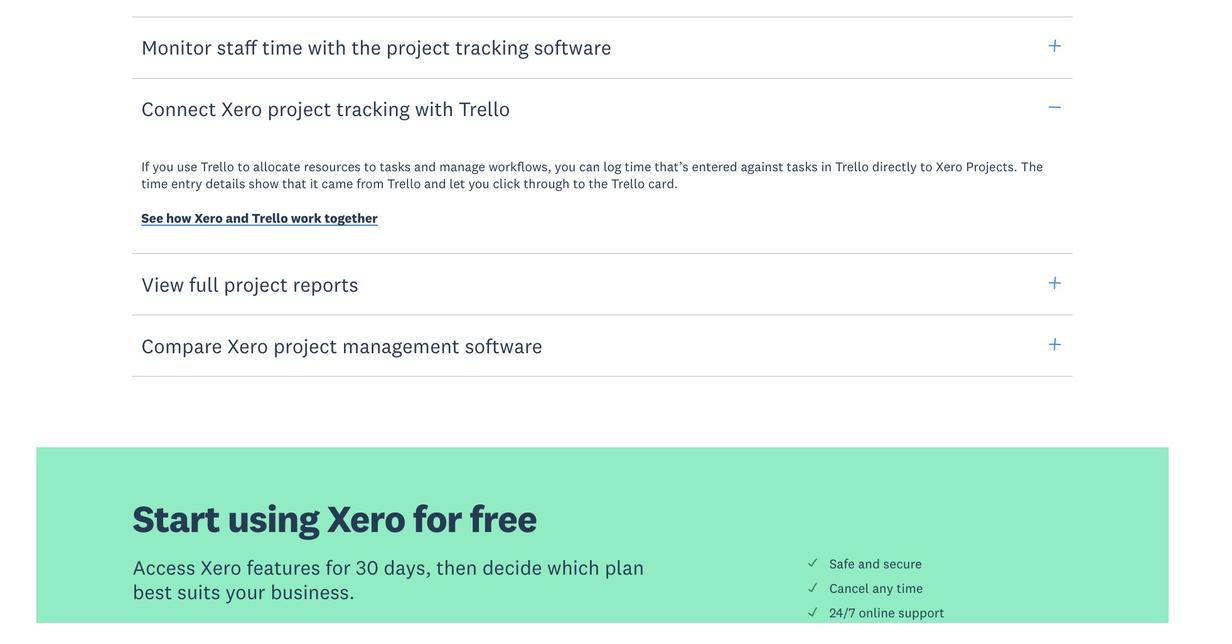 Task type: locate. For each thing, give the bounding box(es) containing it.
0 horizontal spatial the
[[352, 35, 381, 60]]

1 vertical spatial included image
[[808, 582, 819, 593]]

1 vertical spatial the
[[589, 175, 608, 192]]

1 vertical spatial tracking
[[336, 96, 410, 121]]

xero inside connect xero project tracking with trello dropdown button
[[221, 96, 262, 121]]

1 included image from the top
[[808, 558, 819, 569]]

xero inside access xero features for 30 days, then decide which plan best suits your business.
[[201, 555, 242, 580]]

details
[[206, 175, 245, 192]]

support
[[899, 605, 945, 622]]

any
[[873, 580, 894, 597]]

projects.
[[966, 158, 1018, 175]]

included image left 24/7 on the right bottom
[[808, 607, 819, 618]]

2 included image from the top
[[808, 582, 819, 593]]

time
[[262, 35, 303, 60], [625, 158, 651, 175], [141, 175, 168, 192], [897, 580, 923, 597]]

1 horizontal spatial tasks
[[787, 158, 818, 175]]

xero
[[221, 96, 262, 121], [936, 158, 963, 175], [194, 210, 223, 227], [227, 333, 268, 358], [327, 495, 405, 543], [201, 555, 242, 580]]

trello right "from"
[[387, 175, 421, 192]]

you right let
[[469, 175, 490, 192]]

2 tasks from the left
[[787, 158, 818, 175]]

3 included image from the top
[[808, 607, 819, 618]]

included image left safe
[[808, 558, 819, 569]]

0 vertical spatial included image
[[808, 558, 819, 569]]

days,
[[384, 555, 431, 580]]

1 horizontal spatial with
[[415, 96, 454, 121]]

tasks up "from"
[[380, 158, 411, 175]]

against
[[741, 158, 784, 175]]

staff
[[217, 35, 257, 60]]

1 horizontal spatial for
[[413, 495, 462, 543]]

you right 'if'
[[153, 158, 174, 175]]

1 horizontal spatial the
[[589, 175, 608, 192]]

access xero features for 30 days, then decide which plan best suits your business.
[[133, 555, 644, 605]]

0 horizontal spatial tracking
[[336, 96, 410, 121]]

that
[[282, 175, 307, 192]]

entered
[[692, 158, 738, 175]]

for for 30
[[326, 555, 351, 580]]

0 vertical spatial with
[[308, 35, 347, 60]]

1 tasks from the left
[[380, 158, 411, 175]]

suits
[[177, 579, 220, 605]]

xero inside compare xero project management software dropdown button
[[227, 333, 268, 358]]

to
[[238, 158, 250, 175], [364, 158, 376, 175], [920, 158, 933, 175], [573, 175, 585, 192]]

management
[[342, 333, 460, 358]]

software
[[534, 35, 612, 60], [465, 333, 543, 358]]

included image for safe and secure
[[808, 558, 819, 569]]

xero up 30 at bottom left
[[327, 495, 405, 543]]

free
[[470, 495, 537, 543]]

included image
[[808, 558, 819, 569], [808, 582, 819, 593], [808, 607, 819, 618]]

trello up details
[[201, 158, 234, 175]]

1 vertical spatial for
[[326, 555, 351, 580]]

how
[[166, 210, 192, 227]]

for
[[413, 495, 462, 543], [326, 555, 351, 580]]

0 vertical spatial software
[[534, 35, 612, 60]]

compare xero project management software
[[141, 333, 543, 358]]

and
[[414, 158, 436, 175], [424, 175, 446, 192], [226, 210, 249, 227], [858, 556, 880, 573]]

if
[[141, 158, 149, 175]]

0 vertical spatial tracking
[[455, 35, 529, 60]]

xero down view full project reports
[[227, 333, 268, 358]]

0 horizontal spatial tasks
[[380, 158, 411, 175]]

2 vertical spatial included image
[[808, 607, 819, 618]]

for up then
[[413, 495, 462, 543]]

business.
[[271, 579, 355, 605]]

30
[[356, 555, 379, 580]]

1 horizontal spatial tracking
[[455, 35, 529, 60]]

0 vertical spatial the
[[352, 35, 381, 60]]

view full project reports button
[[133, 253, 1073, 316]]

tasks
[[380, 158, 411, 175], [787, 158, 818, 175]]

online
[[859, 605, 895, 622]]

tracking inside dropdown button
[[455, 35, 529, 60]]

which
[[547, 555, 600, 580]]

0 horizontal spatial with
[[308, 35, 347, 60]]

with inside dropdown button
[[415, 96, 454, 121]]

included image left cancel
[[808, 582, 819, 593]]

0 horizontal spatial for
[[326, 555, 351, 580]]

let
[[450, 175, 465, 192]]

1 horizontal spatial you
[[469, 175, 490, 192]]

plan
[[605, 555, 644, 580]]

tasks left in
[[787, 158, 818, 175]]

use
[[177, 158, 197, 175]]

reports
[[293, 272, 359, 297]]

time down 'if'
[[141, 175, 168, 192]]

trello
[[459, 96, 510, 121], [201, 158, 234, 175], [835, 158, 869, 175], [387, 175, 421, 192], [611, 175, 645, 192], [252, 210, 288, 227]]

workflows,
[[489, 158, 552, 175]]

xero left projects.
[[936, 158, 963, 175]]

tracking
[[455, 35, 529, 60], [336, 96, 410, 121]]

xero right how
[[194, 210, 223, 227]]

you
[[153, 158, 174, 175], [555, 158, 576, 175], [469, 175, 490, 192]]

see how xero and trello work together link
[[141, 210, 378, 230]]

0 vertical spatial for
[[413, 495, 462, 543]]

to up "from"
[[364, 158, 376, 175]]

xero right access
[[201, 555, 242, 580]]

included image for 24/7 online support
[[808, 607, 819, 618]]

you left can
[[555, 158, 576, 175]]

see
[[141, 210, 163, 227]]

included image for cancel any time
[[808, 582, 819, 593]]

xero down staff
[[221, 96, 262, 121]]

with
[[308, 35, 347, 60], [415, 96, 454, 121]]

time right staff
[[262, 35, 303, 60]]

project
[[386, 35, 450, 60], [267, 96, 331, 121], [224, 272, 288, 297], [273, 333, 337, 358]]

trello down show
[[252, 210, 288, 227]]

see how xero and trello work together
[[141, 210, 378, 227]]

for inside access xero features for 30 days, then decide which plan best suits your business.
[[326, 555, 351, 580]]

for left 30 at bottom left
[[326, 555, 351, 580]]

start
[[133, 495, 220, 543]]

software inside monitor staff time with the project tracking software dropdown button
[[534, 35, 612, 60]]

trello down the log
[[611, 175, 645, 192]]

1 vertical spatial software
[[465, 333, 543, 358]]

view full project reports
[[141, 272, 359, 297]]

and left let
[[424, 175, 446, 192]]

the
[[352, 35, 381, 60], [589, 175, 608, 192]]

time right the log
[[625, 158, 651, 175]]

resources
[[304, 158, 361, 175]]

1 vertical spatial with
[[415, 96, 454, 121]]

trello up manage
[[459, 96, 510, 121]]

safe
[[830, 556, 855, 573]]



Task type: describe. For each thing, give the bounding box(es) containing it.
to right directly
[[920, 158, 933, 175]]

came
[[322, 175, 353, 192]]

best
[[133, 579, 172, 605]]

entry
[[171, 175, 202, 192]]

connect xero project tracking with trello element
[[121, 140, 1086, 255]]

start using xero for free
[[133, 495, 537, 543]]

project for tracking
[[267, 96, 331, 121]]

directly
[[872, 158, 917, 175]]

24/7 online support
[[830, 605, 945, 622]]

work
[[291, 210, 322, 227]]

0 horizontal spatial you
[[153, 158, 174, 175]]

project for reports
[[224, 272, 288, 297]]

to up details
[[238, 158, 250, 175]]

trello inside the see how xero and trello work together link
[[252, 210, 288, 227]]

monitor
[[141, 35, 212, 60]]

and down details
[[226, 210, 249, 227]]

project for management
[[273, 333, 337, 358]]

tracking inside dropdown button
[[336, 96, 410, 121]]

time inside dropdown button
[[262, 35, 303, 60]]

card.
[[648, 175, 678, 192]]

and up cancel any time
[[858, 556, 880, 573]]

the inside monitor staff time with the project tracking software dropdown button
[[352, 35, 381, 60]]

safe and secure
[[830, 556, 922, 573]]

cancel any time
[[830, 580, 923, 597]]

then
[[436, 555, 477, 580]]

compare
[[141, 333, 222, 358]]

connect
[[141, 96, 216, 121]]

compare xero project management software button
[[133, 314, 1073, 377]]

secure
[[884, 556, 922, 573]]

allocate
[[253, 158, 301, 175]]

access
[[133, 555, 195, 580]]

connect xero project tracking with trello
[[141, 96, 510, 121]]

show
[[249, 175, 279, 192]]

xero inside the see how xero and trello work together link
[[194, 210, 223, 227]]

project inside dropdown button
[[386, 35, 450, 60]]

24/7
[[830, 605, 856, 622]]

the inside 'if you use trello to allocate resources to tasks and manage workflows, you can log time that's entered against tasks in trello directly to xero projects. the time entry details show that it came from trello and let you click through to the trello card.'
[[589, 175, 608, 192]]

for for free
[[413, 495, 462, 543]]

from
[[357, 175, 384, 192]]

it
[[310, 175, 318, 192]]

if you use trello to allocate resources to tasks and manage workflows, you can log time that's entered against tasks in trello directly to xero projects. the time entry details show that it came from trello and let you click through to the trello card.
[[141, 158, 1043, 192]]

cancel
[[830, 580, 869, 597]]

that's
[[655, 158, 689, 175]]

connect xero project tracking with trello button
[[133, 77, 1073, 140]]

manage
[[439, 158, 485, 175]]

log
[[604, 158, 622, 175]]

monitor staff time with the project tracking software
[[141, 35, 612, 60]]

and left manage
[[414, 158, 436, 175]]

in
[[821, 158, 832, 175]]

to down can
[[573, 175, 585, 192]]

trello inside connect xero project tracking with trello dropdown button
[[459, 96, 510, 121]]

with inside dropdown button
[[308, 35, 347, 60]]

time down secure
[[897, 580, 923, 597]]

through
[[524, 175, 570, 192]]

2 horizontal spatial you
[[555, 158, 576, 175]]

together
[[325, 210, 378, 227]]

features
[[247, 555, 320, 580]]

can
[[579, 158, 600, 175]]

view
[[141, 272, 184, 297]]

xero inside 'if you use trello to allocate resources to tasks and manage workflows, you can log time that's entered against tasks in trello directly to xero projects. the time entry details show that it came from trello and let you click through to the trello card.'
[[936, 158, 963, 175]]

the
[[1021, 158, 1043, 175]]

full
[[189, 272, 219, 297]]

click
[[493, 175, 520, 192]]

trello right in
[[835, 158, 869, 175]]

monitor staff time with the project tracking software button
[[133, 16, 1073, 79]]

using
[[228, 495, 319, 543]]

decide
[[482, 555, 542, 580]]

software inside compare xero project management software dropdown button
[[465, 333, 543, 358]]

your
[[226, 579, 266, 605]]



Task type: vqa. For each thing, say whether or not it's contained in the screenshot.
right with
yes



